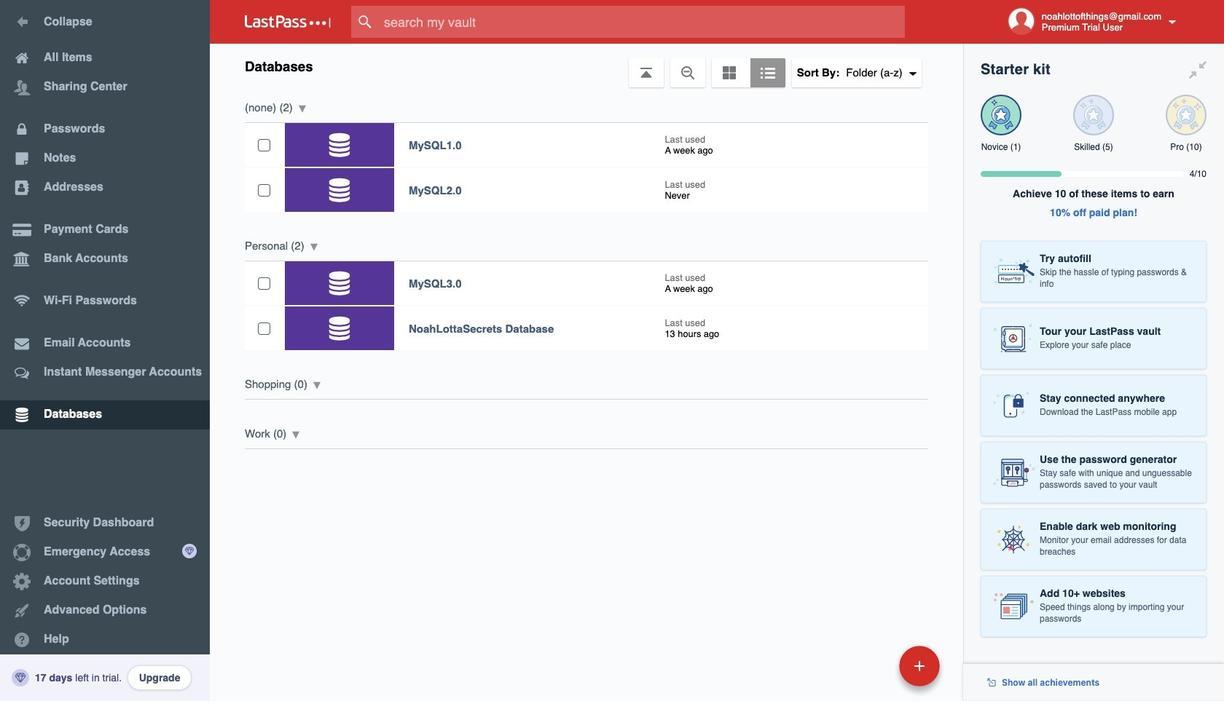 Task type: describe. For each thing, give the bounding box(es) containing it.
main navigation navigation
[[0, 0, 210, 702]]

Search search field
[[351, 6, 934, 38]]

lastpass image
[[245, 15, 331, 28]]



Task type: locate. For each thing, give the bounding box(es) containing it.
new item element
[[799, 646, 945, 687]]

new item navigation
[[799, 642, 949, 702]]

search my vault text field
[[351, 6, 934, 38]]

vault options navigation
[[210, 44, 963, 87]]



